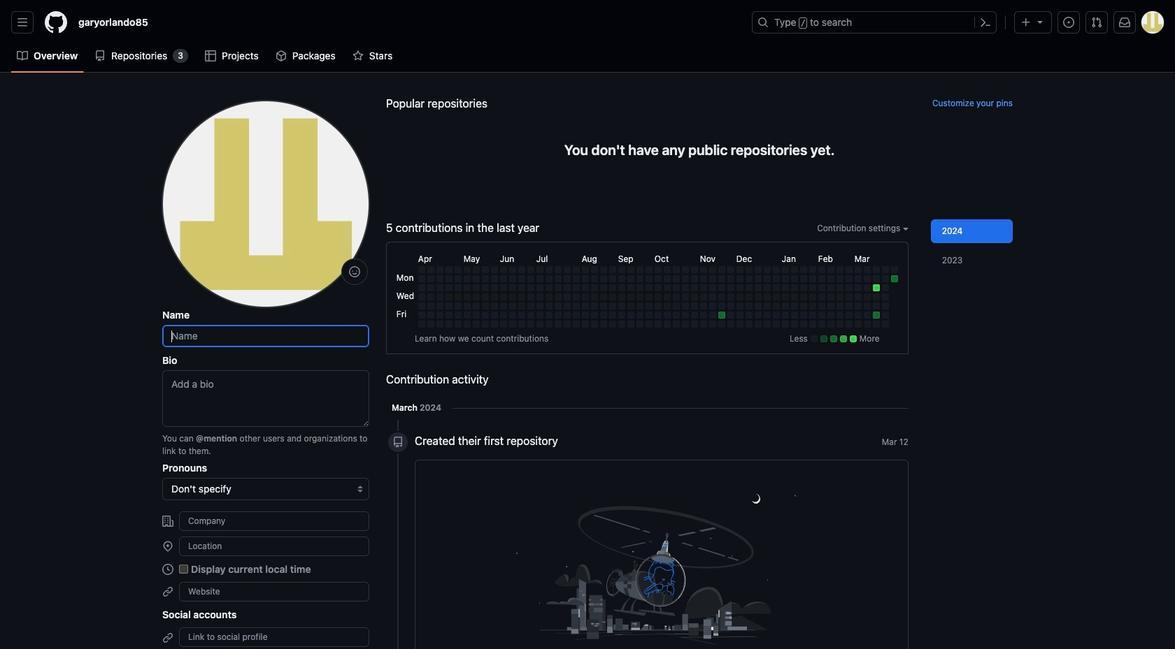 Task type: locate. For each thing, give the bounding box(es) containing it.
1 vertical spatial repo image
[[392, 437, 404, 448]]

Location field
[[179, 537, 369, 557]]

0 vertical spatial repo image
[[95, 50, 106, 62]]

homepage image
[[45, 11, 67, 34]]

Website field
[[179, 583, 369, 602]]

organization image
[[162, 516, 173, 527]]

smiley image
[[349, 267, 360, 278]]

cell
[[418, 267, 425, 274], [427, 267, 434, 274], [436, 267, 443, 274], [445, 267, 452, 274], [455, 267, 462, 274], [464, 267, 471, 274], [473, 267, 480, 274], [482, 267, 489, 274], [491, 267, 498, 274], [500, 267, 507, 274], [509, 267, 516, 274], [518, 267, 525, 274], [527, 267, 534, 274], [536, 267, 543, 274], [546, 267, 553, 274], [555, 267, 562, 274], [564, 267, 571, 274], [573, 267, 580, 274], [582, 267, 589, 274], [591, 267, 598, 274], [600, 267, 607, 274], [609, 267, 616, 274], [618, 267, 625, 274], [627, 267, 634, 274], [636, 267, 643, 274], [646, 267, 653, 274], [655, 267, 662, 274], [664, 267, 671, 274], [673, 267, 680, 274], [682, 267, 689, 274], [691, 267, 698, 274], [700, 267, 707, 274], [709, 267, 716, 274], [718, 267, 725, 274], [727, 267, 734, 274], [737, 267, 744, 274], [746, 267, 753, 274], [755, 267, 762, 274], [764, 267, 771, 274], [773, 267, 780, 274], [782, 267, 789, 274], [791, 267, 798, 274], [800, 267, 807, 274], [809, 267, 816, 274], [818, 267, 825, 274], [827, 267, 834, 274], [837, 267, 844, 274], [846, 267, 853, 274], [855, 267, 862, 274], [864, 267, 871, 274], [873, 267, 880, 274], [882, 267, 889, 274], [891, 267, 898, 274], [418, 276, 425, 283], [427, 276, 434, 283], [436, 276, 443, 283], [445, 276, 452, 283], [455, 276, 462, 283], [464, 276, 471, 283], [473, 276, 480, 283], [482, 276, 489, 283], [491, 276, 498, 283], [500, 276, 507, 283], [509, 276, 516, 283], [518, 276, 525, 283], [527, 276, 534, 283], [536, 276, 543, 283], [546, 276, 553, 283], [555, 276, 562, 283], [564, 276, 571, 283], [573, 276, 580, 283], [582, 276, 589, 283], [591, 276, 598, 283], [600, 276, 607, 283], [609, 276, 616, 283], [618, 276, 625, 283], [627, 276, 634, 283], [636, 276, 643, 283], [646, 276, 653, 283], [655, 276, 662, 283], [664, 276, 671, 283], [673, 276, 680, 283], [682, 276, 689, 283], [691, 276, 698, 283], [700, 276, 707, 283], [709, 276, 716, 283], [718, 276, 725, 283], [727, 276, 734, 283], [737, 276, 744, 283], [746, 276, 753, 283], [755, 276, 762, 283], [764, 276, 771, 283], [773, 276, 780, 283], [782, 276, 789, 283], [791, 276, 798, 283], [800, 276, 807, 283], [809, 276, 816, 283], [818, 276, 825, 283], [827, 276, 834, 283], [837, 276, 844, 283], [846, 276, 853, 283], [855, 276, 862, 283], [864, 276, 871, 283], [873, 276, 880, 283], [882, 276, 889, 283], [891, 276, 898, 283], [418, 285, 425, 292], [427, 285, 434, 292], [436, 285, 443, 292], [445, 285, 452, 292], [455, 285, 462, 292], [464, 285, 471, 292], [473, 285, 480, 292], [482, 285, 489, 292], [491, 285, 498, 292], [500, 285, 507, 292], [509, 285, 516, 292], [518, 285, 525, 292], [527, 285, 534, 292], [536, 285, 543, 292], [546, 285, 553, 292], [555, 285, 562, 292], [564, 285, 571, 292], [573, 285, 580, 292], [582, 285, 589, 292], [591, 285, 598, 292], [600, 285, 607, 292], [609, 285, 616, 292], [618, 285, 625, 292], [627, 285, 634, 292], [636, 285, 643, 292], [646, 285, 653, 292], [655, 285, 662, 292], [664, 285, 671, 292], [673, 285, 680, 292], [682, 285, 689, 292], [691, 285, 698, 292], [700, 285, 707, 292], [709, 285, 716, 292], [718, 285, 725, 292], [727, 285, 734, 292], [737, 285, 744, 292], [746, 285, 753, 292], [755, 285, 762, 292], [764, 285, 771, 292], [773, 285, 780, 292], [782, 285, 789, 292], [791, 285, 798, 292], [800, 285, 807, 292], [809, 285, 816, 292], [818, 285, 825, 292], [827, 285, 834, 292], [837, 285, 844, 292], [846, 285, 853, 292], [855, 285, 862, 292], [864, 285, 871, 292], [873, 285, 880, 292], [882, 285, 889, 292], [418, 294, 425, 301], [427, 294, 434, 301], [436, 294, 443, 301], [445, 294, 452, 301], [455, 294, 462, 301], [464, 294, 471, 301], [473, 294, 480, 301], [482, 294, 489, 301], [491, 294, 498, 301], [500, 294, 507, 301], [509, 294, 516, 301], [518, 294, 525, 301], [527, 294, 534, 301], [536, 294, 543, 301], [546, 294, 553, 301], [555, 294, 562, 301], [564, 294, 571, 301], [573, 294, 580, 301], [582, 294, 589, 301], [591, 294, 598, 301], [600, 294, 607, 301], [609, 294, 616, 301], [618, 294, 625, 301], [627, 294, 634, 301], [636, 294, 643, 301], [646, 294, 653, 301], [655, 294, 662, 301], [664, 294, 671, 301], [673, 294, 680, 301], [682, 294, 689, 301], [691, 294, 698, 301], [700, 294, 707, 301], [709, 294, 716, 301], [718, 294, 725, 301], [727, 294, 734, 301], [737, 294, 744, 301], [746, 294, 753, 301], [755, 294, 762, 301], [764, 294, 771, 301], [773, 294, 780, 301], [782, 294, 789, 301], [791, 294, 798, 301], [800, 294, 807, 301], [809, 294, 816, 301], [818, 294, 825, 301], [827, 294, 834, 301], [837, 294, 844, 301], [846, 294, 853, 301], [855, 294, 862, 301], [864, 294, 871, 301], [873, 294, 880, 301], [882, 294, 889, 301], [418, 303, 425, 310], [427, 303, 434, 310], [436, 303, 443, 310], [445, 303, 452, 310], [455, 303, 462, 310], [464, 303, 471, 310], [473, 303, 480, 310], [482, 303, 489, 310], [491, 303, 498, 310], [500, 303, 507, 310], [509, 303, 516, 310], [518, 303, 525, 310], [527, 303, 534, 310], [536, 303, 543, 310], [546, 303, 553, 310], [555, 303, 562, 310], [564, 303, 571, 310], [573, 303, 580, 310], [582, 303, 589, 310], [591, 303, 598, 310], [600, 303, 607, 310], [609, 303, 616, 310], [618, 303, 625, 310], [627, 303, 634, 310], [636, 303, 643, 310], [646, 303, 653, 310], [655, 303, 662, 310], [664, 303, 671, 310], [673, 303, 680, 310], [682, 303, 689, 310], [691, 303, 698, 310], [700, 303, 707, 310], [709, 303, 716, 310], [718, 303, 725, 310], [727, 303, 734, 310], [737, 303, 744, 310], [746, 303, 753, 310], [755, 303, 762, 310], [764, 303, 771, 310], [773, 303, 780, 310], [782, 303, 789, 310], [791, 303, 798, 310], [800, 303, 807, 310], [809, 303, 816, 310], [818, 303, 825, 310], [827, 303, 834, 310], [837, 303, 844, 310], [846, 303, 853, 310], [855, 303, 862, 310], [864, 303, 871, 310], [873, 303, 880, 310], [882, 303, 889, 310], [418, 312, 425, 319], [427, 312, 434, 319], [436, 312, 443, 319], [445, 312, 452, 319], [455, 312, 462, 319], [464, 312, 471, 319], [473, 312, 480, 319], [482, 312, 489, 319], [491, 312, 498, 319], [500, 312, 507, 319], [509, 312, 516, 319], [518, 312, 525, 319], [527, 312, 534, 319], [536, 312, 543, 319], [546, 312, 553, 319], [555, 312, 562, 319], [564, 312, 571, 319], [573, 312, 580, 319], [582, 312, 589, 319], [591, 312, 598, 319], [600, 312, 607, 319], [609, 312, 616, 319], [618, 312, 625, 319], [627, 312, 634, 319], [636, 312, 643, 319], [646, 312, 653, 319], [655, 312, 662, 319], [664, 312, 671, 319], [673, 312, 680, 319], [682, 312, 689, 319], [691, 312, 698, 319], [700, 312, 707, 319], [709, 312, 716, 319], [718, 312, 725, 319], [727, 312, 734, 319], [737, 312, 744, 319], [746, 312, 753, 319], [755, 312, 762, 319], [764, 312, 771, 319], [773, 312, 780, 319], [782, 312, 789, 319], [791, 312, 798, 319], [800, 312, 807, 319], [809, 312, 816, 319], [818, 312, 825, 319], [827, 312, 834, 319], [837, 312, 844, 319], [846, 312, 853, 319], [855, 312, 862, 319], [864, 312, 871, 319], [873, 312, 880, 319], [882, 312, 889, 319], [418, 321, 425, 328], [427, 321, 434, 328], [436, 321, 443, 328], [445, 321, 452, 328], [455, 321, 462, 328], [464, 321, 471, 328], [473, 321, 480, 328], [482, 321, 489, 328], [491, 321, 498, 328], [500, 321, 507, 328], [509, 321, 516, 328], [518, 321, 525, 328], [527, 321, 534, 328], [536, 321, 543, 328], [546, 321, 553, 328], [555, 321, 562, 328], [564, 321, 571, 328], [573, 321, 580, 328], [582, 321, 589, 328], [591, 321, 598, 328], [600, 321, 607, 328], [609, 321, 616, 328], [618, 321, 625, 328], [627, 321, 634, 328], [636, 321, 643, 328], [646, 321, 653, 328], [655, 321, 662, 328], [664, 321, 671, 328], [673, 321, 680, 328], [682, 321, 689, 328], [691, 321, 698, 328], [700, 321, 707, 328], [709, 321, 716, 328], [718, 321, 725, 328], [727, 321, 734, 328], [737, 321, 744, 328], [746, 321, 753, 328], [755, 321, 762, 328], [764, 321, 771, 328], [773, 321, 780, 328], [782, 321, 789, 328], [791, 321, 798, 328], [800, 321, 807, 328], [809, 321, 816, 328], [818, 321, 825, 328], [827, 321, 834, 328], [837, 321, 844, 328], [846, 321, 853, 328], [855, 321, 862, 328], [864, 321, 871, 328], [873, 321, 880, 328], [882, 321, 889, 328]]

1 horizontal spatial repo image
[[392, 437, 404, 448]]

None checkbox
[[179, 565, 188, 574]]

0 horizontal spatial repo image
[[95, 50, 106, 62]]

location image
[[162, 541, 173, 553]]

repo image
[[95, 50, 106, 62], [392, 437, 404, 448]]

grid
[[394, 251, 900, 330]]

package image
[[275, 50, 287, 62]]

git pull request image
[[1091, 17, 1103, 28]]

table image
[[205, 50, 216, 62]]

issue opened image
[[1063, 17, 1075, 28]]

triangle down image
[[1035, 16, 1046, 27]]

clock image
[[162, 564, 173, 575]]

Add a bio text field
[[162, 371, 369, 427]]



Task type: vqa. For each thing, say whether or not it's contained in the screenshot.
now
no



Task type: describe. For each thing, give the bounding box(es) containing it.
Name field
[[162, 325, 369, 348]]

social account image
[[162, 633, 173, 644]]

notifications image
[[1119, 17, 1130, 28]]

command palette image
[[980, 17, 991, 28]]

Company field
[[179, 512, 369, 532]]

Link to social profile text field
[[179, 628, 369, 648]]

book image
[[17, 50, 28, 62]]

link image
[[162, 587, 173, 598]]

star image
[[352, 50, 364, 62]]

change your avatar image
[[162, 101, 369, 308]]

congratulations on your first repository! image
[[487, 472, 837, 650]]

plus image
[[1021, 17, 1032, 28]]



